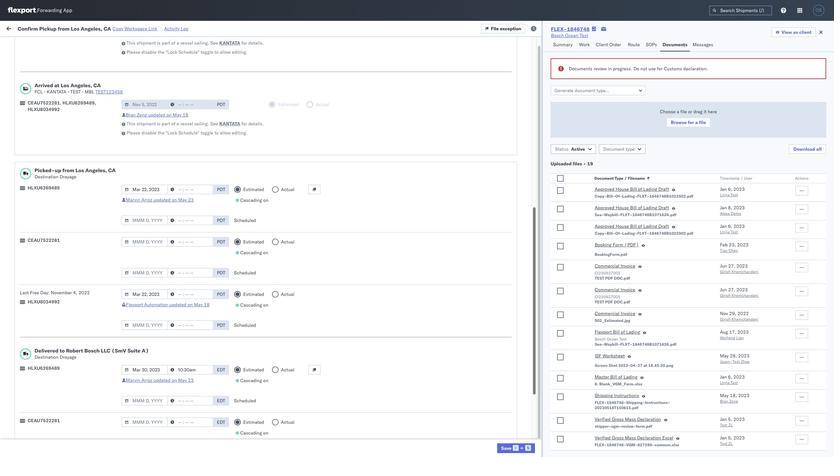 Task type: describe. For each thing, give the bounding box(es) containing it.
shipping
[[595, 393, 613, 399]]

0 horizontal spatial 2022
[[78, 290, 90, 296]]

mmm d, yyyy text field for third -- : -- -- text box from the bottom
[[121, 321, 168, 330]]

1 horizontal spatial ocean
[[607, 337, 618, 342]]

2023-
[[618, 363, 630, 368]]

client order button
[[593, 39, 625, 51]]

commercial invoice for ci230627002
[[595, 263, 635, 269]]

6 pdt from the top
[[217, 292, 225, 297]]

shipper-
[[595, 424, 611, 429]]

lian
[[736, 336, 744, 340]]

0 horizontal spatial bran
[[126, 112, 136, 118]]

jan for 1st approved house bill of lading draft link from the top of the page
[[720, 186, 727, 192]]

verified gross mass declaration excel
[[595, 435, 673, 441]]

1 vertical spatial to
[[215, 130, 219, 136]]

active
[[571, 146, 585, 152]]

isf
[[595, 353, 602, 359]]

0 vertical spatial to
[[215, 49, 219, 55]]

1 toggle from the top
[[201, 49, 213, 55]]

shipper-vgm-review-form.pdf
[[595, 424, 652, 429]]

zhao
[[741, 359, 750, 364]]

jun for ci230627002
[[720, 263, 727, 269]]

kantata inside arrived at los angeles, ca fcl • kantata • test • mbl test123456
[[47, 89, 66, 95]]

khemchandani for ci230627001
[[732, 293, 758, 298]]

copy
[[113, 26, 123, 31]]

messages button
[[690, 39, 717, 51]]

1 -- : -- -- text field from the top
[[167, 185, 213, 195]]

3 • from the left
[[82, 89, 84, 95]]

timestamp
[[720, 176, 740, 181]]

ceau7522281 for picked-up from los angeles, ca
[[28, 238, 60, 243]]

approved for 1st approved house bill of lading draft link from the top of the page
[[595, 186, 614, 192]]

commercial for ci230627002
[[595, 263, 619, 269]]

client
[[799, 29, 812, 35]]

2 approved house bill of lading draft link from the top
[[595, 205, 669, 212]]

uploaded files ∙ 19
[[551, 161, 593, 167]]

booking form (pdf) link
[[595, 242, 639, 250]]

3 linjia from the top
[[720, 381, 730, 385]]

a)
[[142, 348, 149, 354]]

1846748
[[567, 26, 590, 32]]

use
[[648, 66, 656, 72]]

updated for marvin arroz updated on may 23 button associated with delivered to robert bosch llc (smv suite a)
[[153, 378, 171, 383]]

demo
[[731, 211, 741, 216]]

6, for master bill of lading link
[[728, 374, 732, 380]]

robert
[[66, 348, 83, 354]]

common.xlsx
[[655, 443, 679, 448]]

sops button
[[643, 39, 660, 51]]

3 approved house bill of lading draft link from the top
[[595, 223, 669, 231]]

alexa
[[720, 211, 730, 216]]

1 disable from the top
[[141, 49, 156, 55]]

updated for flexport automation updated on may 18 button
[[169, 302, 186, 308]]

doc.pdf for ci230627001
[[614, 300, 630, 305]]

shot
[[609, 363, 617, 368]]

1 the from the top
[[158, 49, 164, 55]]

hlxu6269489 for picked-
[[28, 185, 60, 191]]

view as client
[[782, 29, 812, 35]]

a down activity log button on the left of page
[[177, 40, 179, 46]]

flexport for flexport automation updated on may 18
[[126, 302, 143, 308]]

16.45.20.png
[[648, 363, 673, 368]]

3 draft from the top
[[658, 224, 669, 229]]

jan for verified gross mass declaration link
[[720, 417, 727, 423]]

3 pdt from the top
[[217, 218, 225, 224]]

2 draft from the top
[[658, 205, 669, 211]]

5 mmm d, yyyy text field from the top
[[121, 268, 168, 278]]

2 "lock from the top
[[166, 130, 177, 136]]

save button
[[497, 444, 535, 454]]

timestamp / user button
[[719, 175, 782, 181]]

os button
[[811, 3, 826, 18]]

flex- for flex-1846748-vgm-827299-common.xlsx
[[595, 443, 607, 448]]

5 -- : -- -- text field from the top
[[167, 365, 213, 375]]

5 cascading from the top
[[240, 430, 262, 436]]

2 mmm d, yyyy text field from the top
[[121, 185, 168, 195]]

view as client button
[[771, 27, 816, 37]]

04-
[[630, 363, 638, 368]]

destination inside picked-up from los angeles, ca destination drayage
[[35, 174, 58, 180]]

bosch inside bosch ocean test link
[[551, 33, 564, 38]]

/ inside 'button'
[[625, 176, 627, 181]]

fcl
[[35, 89, 43, 95]]

summary button
[[551, 39, 577, 51]]

document for document type / filename
[[595, 176, 614, 181]]

from for up
[[62, 167, 74, 174]]

2022 inside nov 29, 2022 girish khemchandani
[[738, 311, 749, 317]]

doc.pdf for ci230627002
[[614, 276, 630, 281]]

20230518t150615.pdf
[[595, 406, 639, 411]]

review
[[594, 66, 607, 72]]

declaration.
[[683, 66, 708, 72]]

link
[[148, 26, 157, 31]]

all
[[816, 146, 822, 152]]

bill- for 1st approved house bill of lading draft link from the top of the page
[[607, 194, 615, 199]]

a down 'bran zeng updated on may 18' button at the left top
[[177, 121, 179, 127]]

5 estimated from the top
[[243, 420, 264, 426]]

1 approved house bill of lading draft from the top
[[595, 186, 669, 192]]

2 house from the top
[[616, 205, 629, 211]]

jason-
[[720, 359, 732, 364]]

1 approved house bill of lading draft link from the top
[[595, 186, 669, 194]]

angeles, inside arrived at los angeles, ca fcl • kantata • test • mbl test123456
[[70, 82, 92, 89]]

19
[[587, 161, 593, 167]]

29,
[[729, 311, 736, 317]]

2 sailing. from the top
[[194, 121, 209, 127]]

from for pickup
[[58, 25, 70, 32]]

2 schedule" from the top
[[178, 130, 199, 136]]

3 actual from the top
[[281, 292, 294, 297]]

choose a file or drag it here
[[660, 109, 717, 115]]

1 mmm d, yyyy text field from the top
[[121, 100, 168, 109]]

declaration for verified gross mass declaration excel
[[637, 435, 661, 441]]

is for 2nd kantata link from the bottom
[[157, 40, 161, 46]]

jan for master bill of lading link
[[720, 374, 727, 380]]

file
[[491, 26, 499, 31]]

2 please from the top
[[127, 130, 140, 136]]

3 approved house bill of lading draft from the top
[[595, 224, 669, 229]]

1846748b1022902.pdf for 1st approved house bill of lading draft link from the top of the page
[[649, 194, 693, 199]]

forwarding app
[[37, 7, 72, 14]]

scheduled for third -- : -- -- text box from the top
[[234, 323, 256, 328]]

flex-1846748-vgm-827299-common.xlsx
[[595, 443, 679, 448]]

2 this from the top
[[127, 121, 135, 127]]

23 for delivered to robert bosch llc (smv suite a)
[[188, 378, 194, 383]]

declaration for verified gross mass declaration
[[637, 417, 661, 423]]

download all button
[[789, 144, 826, 154]]

1 this from the top
[[127, 40, 135, 46]]

edt for mmm d, yyyy text field corresponding to 2nd -- : -- -- text box from the bottom -- : -- -- text field
[[217, 398, 225, 404]]

/ inside button
[[741, 176, 743, 181]]

save
[[501, 446, 512, 451]]

screen
[[595, 363, 608, 368]]

Search Shipments (/) text field
[[709, 6, 772, 15]]

3 house from the top
[[616, 224, 629, 229]]

1 linjia from the top
[[720, 193, 730, 197]]

order
[[609, 42, 621, 48]]

status
[[555, 146, 569, 152]]

1 schedule" from the top
[[178, 49, 199, 55]]

1 horizontal spatial bosch ocean test
[[595, 337, 627, 342]]

girish for ci230627002
[[720, 269, 731, 274]]

1 • from the left
[[44, 89, 45, 95]]

as
[[793, 29, 798, 35]]

customs
[[664, 66, 682, 72]]

marvin for (smv
[[126, 378, 140, 383]]

it
[[704, 109, 707, 115]]

∙
[[583, 161, 586, 167]]

do
[[633, 66, 639, 72]]

1 details. from the top
[[248, 40, 264, 46]]

bran inside may 18, 2023 bran zeng
[[720, 399, 728, 404]]

2 the from the top
[[158, 130, 164, 136]]

document for document type
[[603, 146, 625, 152]]

or
[[688, 109, 692, 115]]

weiheng
[[720, 336, 735, 340]]

marvin arroz updated on may 23 button for picked-up from los angeles, ca
[[126, 197, 194, 203]]

bookingform.pdf
[[595, 252, 627, 257]]

1846748b1022902.pdf for 1st approved house bill of lading draft link from the bottom of the page
[[649, 231, 693, 236]]

6, for 1st approved house bill of lading draft link from the bottom of the page
[[728, 224, 732, 229]]

to inside delivered to robert bosch llc (smv suite a) destination drayage
[[60, 348, 65, 354]]

2 editing. from the top
[[232, 130, 247, 136]]

khemchandani for ci230627002
[[732, 269, 758, 274]]

lading inside flexport bill of lading link
[[626, 329, 640, 335]]

forwarding app link
[[8, 7, 72, 14]]

3 -- : -- -- text field from the top
[[167, 290, 213, 299]]

1846748b1071626.pdf for aug 17, 2023
[[632, 342, 677, 347]]

up
[[55, 167, 61, 174]]

zeng inside may 18, 2023 bran zeng
[[729, 399, 738, 404]]

1 actual from the top
[[281, 187, 294, 193]]

mbl
[[85, 89, 94, 95]]

shipment for 2nd kantata link
[[137, 121, 156, 127]]

1 lading- from the top
[[622, 194, 637, 199]]

download all
[[793, 146, 822, 152]]

ceau7522281,
[[28, 100, 61, 106]]

Generate document type... text field
[[551, 86, 646, 95]]

girish inside nov 29, 2022 girish khemchandani
[[720, 317, 731, 322]]

-- : -- -- text field for 4th mmm d, yyyy text box from the bottom of the page
[[167, 268, 213, 278]]

scheduled for 2nd -- : -- -- text box from the bottom
[[234, 398, 256, 404]]

drayage inside delivered to robert bosch llc (smv suite a) destination drayage
[[60, 354, 76, 360]]

aug 17, 2023 weiheng lian
[[720, 329, 749, 340]]

feb 23, 2023 tian chen
[[720, 242, 748, 253]]

type
[[626, 146, 635, 152]]

mmm d, yyyy text field for 2nd -- : -- -- text box from the bottom
[[121, 365, 168, 375]]

1 "lock from the top
[[166, 49, 177, 55]]

6 mmm d, yyyy text field from the top
[[121, 290, 168, 299]]

jun for ci230627001
[[720, 287, 727, 293]]

4 pdt from the top
[[217, 239, 225, 245]]

document type
[[603, 146, 635, 152]]

bill- for 1st approved house bill of lading draft link from the bottom of the page
[[607, 231, 615, 236]]

test123456 button
[[95, 89, 123, 95]]

may inside may 18, 2023 bran zeng
[[720, 393, 729, 399]]

2 of- from the top
[[615, 231, 622, 236]]

2 details. from the top
[[248, 121, 264, 127]]

drayage inside picked-up from los angeles, ca destination drayage
[[60, 174, 76, 180]]

1 allow from the top
[[220, 49, 231, 55]]

0 vertical spatial zeng
[[137, 112, 147, 118]]

2023 inside may 18, 2023 bran zeng
[[738, 393, 749, 399]]

1 sailing. from the top
[[194, 40, 209, 46]]

6.
[[595, 382, 598, 387]]

flex- for flex-1846748-shipping-instructions- 20230518t150615.pdf
[[595, 400, 607, 405]]

ca inside arrived at los angeles, ca fcl • kantata • test • mbl test123456
[[93, 82, 101, 89]]

27
[[638, 363, 643, 368]]

2 • from the left
[[68, 89, 69, 95]]

test inside arrived at los angeles, ca fcl • kantata • test • mbl test123456
[[70, 89, 81, 95]]

zl for verified gross mass declaration
[[728, 423, 733, 428]]

ca for pickup
[[104, 25, 111, 32]]

1 vertical spatial bosch
[[595, 337, 606, 342]]

0 vertical spatial file
[[680, 109, 687, 115]]

excel
[[662, 435, 673, 441]]

a right choose
[[677, 109, 679, 115]]

4 actual from the top
[[281, 367, 294, 373]]

ceau7522281, hlxu6269489, hlxu8034992
[[28, 100, 96, 112]]

2 allow from the top
[[220, 130, 231, 136]]

1 please disable the "lock schedule" toggle to allow editing. from the top
[[127, 49, 247, 55]]

aug
[[720, 329, 728, 335]]

may 18, 2023 bran zeng
[[720, 393, 749, 404]]

2 please disable the "lock schedule" toggle to allow editing. from the top
[[127, 130, 247, 136]]

6 -- : -- -- text field from the top
[[167, 418, 213, 427]]

4,
[[73, 290, 77, 296]]

los for up
[[75, 167, 84, 174]]

copy-bill-of-lading-flxt-1846748b1022902.pdf for 1st approved house bill of lading draft link from the bottom of the page
[[595, 231, 693, 236]]

1 pdt from the top
[[217, 102, 225, 108]]

2 actual from the top
[[281, 239, 294, 245]]

18,
[[730, 393, 737, 399]]

booking
[[595, 242, 612, 248]]

jan 5, 2023 test zl for verified gross mass declaration excel
[[720, 435, 745, 446]]

a inside browse for a file button
[[695, 120, 698, 125]]

jan 8, 2023 alexa demo
[[720, 205, 745, 216]]

sea-waybill-flxt-1846748b1071626.pdf for jan
[[595, 212, 677, 217]]

2 vertical spatial kantata
[[219, 121, 240, 127]]

1 editing. from the top
[[232, 49, 247, 55]]

2 pdt from the top
[[217, 187, 225, 193]]

7 pdt from the top
[[217, 323, 225, 328]]

1 draft from the top
[[658, 186, 669, 192]]

picked-
[[35, 167, 55, 174]]

1 house from the top
[[616, 186, 629, 192]]

2 hlxu8034992 from the top
[[28, 299, 60, 305]]

delivered to robert bosch llc (smv suite a) destination drayage
[[35, 348, 149, 360]]

5, for verified gross mass declaration excel
[[728, 435, 732, 441]]

1 of- from the top
[[615, 194, 622, 199]]

2 -- : -- -- text field from the top
[[167, 237, 213, 247]]

2023 inside the may 28, 2023 jason-test zhao
[[738, 353, 749, 359]]

3 jan 6, 2023 linjia test from the top
[[720, 374, 745, 385]]

forwarding
[[37, 7, 62, 14]]

2 kantata link from the top
[[219, 121, 240, 127]]

7 mmm d, yyyy text field from the top
[[121, 396, 168, 406]]

arroz for picked-up from los angeles, ca
[[141, 197, 152, 203]]

6. blank_vgm_form.xlsx
[[595, 382, 642, 387]]

1846748- for instructions
[[607, 400, 626, 405]]

2023 inside the aug 17, 2023 weiheng lian
[[737, 329, 749, 335]]

2 jan 6, 2023 linjia test from the top
[[720, 224, 745, 235]]

los inside arrived at los angeles, ca fcl • kantata • test • mbl test123456
[[61, 82, 69, 89]]

mmm d, yyyy text field for sixth -- : -- -- text box
[[121, 418, 168, 427]]

jan for 1st approved house bill of lading draft link from the bottom of the page
[[720, 224, 727, 229]]

vessel for 2nd kantata link
[[180, 121, 193, 127]]

user
[[744, 176, 752, 181]]

scheduled for 1st -- : -- -- text box
[[234, 218, 256, 224]]

documents for documents
[[663, 42, 687, 48]]

chen
[[729, 248, 738, 253]]

4 -- : -- -- text field from the top
[[167, 321, 213, 330]]

1 horizontal spatial at
[[644, 363, 647, 368]]

browse
[[671, 120, 687, 125]]

1 kantata link from the top
[[219, 40, 240, 46]]

0 vertical spatial kantata
[[219, 40, 240, 46]]



Task type: vqa. For each thing, say whether or not it's contained in the screenshot.
first The from the bottom of the page
yes



Task type: locate. For each thing, give the bounding box(es) containing it.
1 vertical spatial approved
[[595, 205, 614, 211]]

gross up vgm-
[[612, 417, 624, 423]]

invoice for ci230627001
[[621, 287, 635, 293]]

commercial invoice for ci230627001
[[595, 287, 635, 293]]

0 vertical spatial verified
[[595, 417, 611, 423]]

waybill- up worksheet
[[604, 342, 620, 347]]

2 verified from the top
[[595, 435, 611, 441]]

27, for ci230627001
[[728, 287, 735, 293]]

estimated for 1st -- : -- -- text box
[[243, 187, 264, 193]]

0 vertical spatial please
[[127, 49, 140, 55]]

documents
[[663, 42, 687, 48], [569, 66, 592, 72]]

copy- for 1st approved house bill of lading draft link from the top of the page
[[595, 194, 607, 199]]

1 vertical spatial 23
[[188, 378, 194, 383]]

girish up nov
[[720, 293, 731, 298]]

3 jan from the top
[[720, 224, 727, 229]]

route
[[628, 42, 640, 48]]

flex- up summary
[[551, 26, 567, 32]]

1 vertical spatial edt
[[217, 398, 225, 404]]

4 -- : -- -- text field from the top
[[167, 396, 213, 406]]

0 vertical spatial waybill-
[[604, 212, 620, 217]]

ocean down the 'flexport bill of lading' on the right of page
[[607, 337, 618, 342]]

1 1846748b1071626.pdf from the top
[[632, 212, 677, 217]]

1 vertical spatial "lock
[[166, 130, 177, 136]]

1 shipment from the top
[[137, 40, 156, 46]]

jan 6, 2023 linjia test down timestamp
[[720, 186, 745, 197]]

shipment down link
[[137, 40, 156, 46]]

khemchandani inside nov 29, 2022 girish khemchandani
[[732, 317, 758, 322]]

worksheet
[[603, 353, 625, 359]]

lading
[[643, 186, 657, 192], [643, 205, 657, 211], [643, 224, 657, 229], [626, 329, 640, 335], [624, 374, 637, 380]]

0 vertical spatial vessel
[[180, 40, 193, 46]]

0 vertical spatial hlxu8034992
[[28, 107, 60, 112]]

jan 6, 2023 linjia test up 18,
[[720, 374, 745, 385]]

-- : -- -- text field for mmm d, yyyy text field corresponding to 2nd -- : -- -- text box from the bottom
[[167, 396, 213, 406]]

3 cascading from the top
[[240, 302, 262, 308]]

jun 27, 2023 girish khemchandani for ci230627002
[[720, 263, 758, 274]]

0 vertical spatial bosch ocean test
[[551, 33, 588, 38]]

jun 27, 2023 girish khemchandani down chen
[[720, 263, 758, 274]]

bosch ocean test
[[551, 33, 588, 38], [595, 337, 627, 342]]

drayage down robert
[[60, 354, 76, 360]]

doc.pdf down ci230627002
[[614, 276, 630, 281]]

/ right type
[[625, 176, 627, 181]]

27, up '29,' at the right bottom of the page
[[728, 287, 735, 293]]

0 vertical spatial schedule"
[[178, 49, 199, 55]]

2 edt from the top
[[217, 398, 225, 404]]

ca inside picked-up from los angeles, ca destination drayage
[[108, 167, 116, 174]]

disable down 'bran zeng updated on may 18' button at the left top
[[141, 130, 156, 136]]

updated for 'bran zeng updated on may 18' button at the left top
[[148, 112, 165, 118]]

marvin
[[126, 197, 140, 203], [126, 378, 140, 383]]

2 see from the top
[[210, 121, 218, 127]]

28,
[[730, 353, 737, 359]]

23 for picked-up from los angeles, ca
[[188, 197, 194, 203]]

1 hlxu8034992 from the top
[[28, 107, 60, 112]]

invoice for ci230627002
[[621, 263, 635, 269]]

copy- up booking
[[595, 231, 607, 236]]

shipping-
[[626, 400, 645, 405]]

this shipment is part of a vessel sailing. see kantata for details.
[[127, 40, 264, 46], [127, 121, 264, 127]]

waybill- for aug
[[604, 342, 620, 347]]

verified for verified gross mass declaration
[[595, 417, 611, 423]]

2 vertical spatial ca
[[108, 167, 116, 174]]

0 vertical spatial approved house bill of lading draft
[[595, 186, 669, 192]]

pdf for ci230627002
[[605, 276, 613, 281]]

jun up nov
[[720, 287, 727, 293]]

1 vertical spatial details.
[[248, 121, 264, 127]]

2 vertical spatial angeles,
[[85, 167, 107, 174]]

2 jun 27, 2023 girish khemchandani from the top
[[720, 287, 758, 298]]

1 vertical spatial hlxu6269489
[[28, 366, 60, 371]]

jun 27, 2023 girish khemchandani
[[720, 263, 758, 274], [720, 287, 758, 298]]

document inside 'button'
[[595, 176, 614, 181]]

browse for a file button
[[666, 118, 711, 127]]

lading inside master bill of lading link
[[624, 374, 637, 380]]

tian
[[720, 248, 728, 253]]

cascading on for fifth -- : -- -- text box from the bottom of the page
[[240, 250, 268, 256]]

flexport. image
[[8, 7, 37, 14]]

documents for documents review in progress. do not use for customs declaration.
[[569, 66, 592, 72]]

commercial invoice up ci230627001
[[595, 287, 635, 293]]

1 marvin arroz updated on may 23 button from the top
[[126, 197, 194, 203]]

1 vertical spatial disable
[[141, 130, 156, 136]]

marvin arroz updated on may 23 for picked-up from los angeles, ca
[[126, 197, 194, 203]]

this down 'bran zeng updated on may 18' button at the left top
[[127, 121, 135, 127]]

of- down type
[[615, 194, 622, 199]]

hlxu6269489 down delivered
[[28, 366, 60, 371]]

zl
[[728, 423, 733, 428], [728, 441, 733, 446]]

flexport for flexport bill of lading
[[595, 329, 612, 335]]

18 for bran zeng updated on may 18
[[183, 112, 188, 118]]

1 please from the top
[[127, 49, 140, 55]]

2 approved house bill of lading draft from the top
[[595, 205, 669, 211]]

flex- down shipper-
[[595, 443, 607, 448]]

test pdf doc.pdf for ci230627002
[[595, 276, 630, 281]]

2 disable from the top
[[141, 130, 156, 136]]

1 vertical spatial girish
[[720, 293, 731, 298]]

test inside the may 28, 2023 jason-test zhao
[[732, 359, 740, 364]]

copy-bill-of-lading-flxt-1846748b1022902.pdf down filename
[[595, 194, 693, 199]]

27, down chen
[[728, 263, 735, 269]]

0 vertical spatial drayage
[[60, 174, 76, 180]]

2 gross from the top
[[612, 435, 624, 441]]

0 vertical spatial the
[[158, 49, 164, 55]]

1 horizontal spatial zeng
[[729, 399, 738, 404]]

None checkbox
[[557, 187, 564, 194], [557, 243, 564, 250], [557, 264, 564, 271], [557, 288, 564, 295], [557, 330, 564, 337], [557, 354, 564, 361], [557, 375, 564, 382], [557, 394, 564, 400], [557, 436, 564, 443], [557, 187, 564, 194], [557, 243, 564, 250], [557, 264, 564, 271], [557, 288, 564, 295], [557, 330, 564, 337], [557, 354, 564, 361], [557, 375, 564, 382], [557, 394, 564, 400], [557, 436, 564, 443]]

verified down shipper-
[[595, 435, 611, 441]]

lading-
[[622, 194, 637, 199], [622, 231, 637, 236]]

form.pdf
[[636, 424, 652, 429]]

bosch ocean test link
[[551, 32, 588, 39]]

1 vertical spatial this shipment is part of a vessel sailing. see kantata for details.
[[127, 121, 264, 127]]

1 vertical spatial test
[[595, 276, 604, 281]]

2 vertical spatial approved
[[595, 224, 614, 229]]

1 this shipment is part of a vessel sailing. see kantata for details. from the top
[[127, 40, 264, 46]]

0 vertical spatial house
[[616, 186, 629, 192]]

document left type at top
[[603, 146, 625, 152]]

updated for picked-up from los angeles, ca's marvin arroz updated on may 23 button
[[153, 197, 171, 203]]

MMM D, YYYY text field
[[121, 100, 168, 109], [121, 185, 168, 195], [121, 216, 168, 225], [121, 237, 168, 247], [121, 268, 168, 278], [121, 290, 168, 299], [121, 396, 168, 406]]

sea- up booking
[[595, 212, 604, 217]]

827299-
[[638, 443, 655, 448]]

test pdf doc.pdf for ci230627001
[[595, 300, 630, 305]]

3 commercial from the top
[[595, 311, 619, 317]]

the
[[158, 49, 164, 55], [158, 130, 164, 136]]

bill-
[[607, 194, 615, 199], [607, 231, 615, 236]]

ocean inside bosch ocean test link
[[565, 33, 578, 38]]

1 edt from the top
[[217, 367, 225, 373]]

2 commercial invoice link from the top
[[595, 287, 635, 295]]

2 vertical spatial bosch
[[84, 348, 100, 354]]

los up ceau7522281, hlxu6269489, hlxu8034992
[[61, 82, 69, 89]]

0 vertical spatial jun
[[720, 263, 727, 269]]

1 vertical spatial part
[[162, 121, 170, 127]]

0 horizontal spatial bosch ocean test
[[551, 33, 588, 38]]

MMM D, YYYY text field
[[121, 321, 168, 330], [121, 365, 168, 375], [121, 418, 168, 427]]

booking form (pdf)
[[595, 242, 639, 248]]

sea-waybill-flxt-1846748b1071626.pdf up 04-
[[595, 342, 677, 347]]

2 scheduled from the top
[[234, 270, 256, 276]]

flexport left automation
[[126, 302, 143, 308]]

1 vertical spatial copy-
[[595, 231, 607, 236]]

sea-waybill-flxt-1846748b1071626.pdf up (pdf)
[[595, 212, 677, 217]]

2023 inside 'feb 23, 2023 tian chen'
[[737, 242, 748, 248]]

vgm-
[[626, 443, 638, 448]]

5 cascading on from the top
[[240, 430, 268, 436]]

documents left review
[[569, 66, 592, 72]]

flexport bill of lading
[[595, 329, 640, 335]]

27,
[[728, 263, 735, 269], [728, 287, 735, 293]]

cascading for third -- : -- -- text box from the top
[[240, 302, 262, 308]]

client order
[[596, 42, 621, 48]]

test down ci230627001
[[595, 300, 604, 305]]

2 test pdf doc.pdf from the top
[[595, 300, 630, 305]]

2022 right 4,
[[78, 290, 90, 296]]

linjia up feb
[[720, 230, 730, 235]]

2 marvin from the top
[[126, 378, 140, 383]]

jun 27, 2023 girish khemchandani for ci230627001
[[720, 287, 758, 298]]

2 destination from the top
[[35, 354, 58, 360]]

0 vertical spatial approved
[[595, 186, 614, 192]]

khemchandani
[[732, 269, 758, 274], [732, 293, 758, 298], [732, 317, 758, 322]]

approved for 1st approved house bill of lading draft link from the bottom of the page
[[595, 224, 614, 229]]

"lock down activity
[[166, 49, 177, 55]]

girish for ci230627001
[[720, 293, 731, 298]]

test for ci230627002
[[595, 276, 604, 281]]

1 vertical spatial 1846748-
[[607, 443, 626, 448]]

arrived at los angeles, ca fcl • kantata • test • mbl test123456
[[35, 82, 123, 95]]

3 commercial invoice link from the top
[[595, 310, 635, 318]]

6,
[[728, 186, 732, 192], [728, 224, 732, 229], [728, 374, 732, 380]]

•
[[44, 89, 45, 95], [68, 89, 69, 95], [82, 89, 84, 95]]

5,
[[728, 417, 732, 423], [728, 435, 732, 441]]

2 sea- from the top
[[595, 342, 604, 347]]

not
[[640, 66, 647, 72]]

invoice for s02_estimated.jpg
[[621, 311, 635, 317]]

2 / from the left
[[741, 176, 743, 181]]

0 vertical spatial invoice
[[621, 263, 635, 269]]

0 vertical spatial at
[[54, 82, 59, 89]]

1 vertical spatial 6,
[[728, 224, 732, 229]]

angeles, inside picked-up from los angeles, ca destination drayage
[[85, 167, 107, 174]]

pdf for ci230627001
[[605, 300, 613, 305]]

0 vertical spatial commercial invoice
[[595, 263, 635, 269]]

copy-bill-of-lading-flxt-1846748b1022902.pdf for 1st approved house bill of lading draft link from the top of the page
[[595, 194, 693, 199]]

edt for sixth -- : -- -- text box
[[217, 420, 225, 426]]

1 vertical spatial flexport
[[595, 329, 612, 335]]

2023 inside jan 8, 2023 alexa demo
[[733, 205, 745, 211]]

5 actual from the top
[[281, 420, 294, 426]]

destination down picked-
[[35, 174, 58, 180]]

hlxu8034992 down day: at the left bottom
[[28, 299, 60, 305]]

file down it
[[699, 120, 706, 125]]

of- up form
[[615, 231, 622, 236]]

document left type
[[595, 176, 614, 181]]

mass up review-
[[625, 417, 636, 423]]

2 linjia from the top
[[720, 230, 730, 235]]

hlxu8034992 down ceau7522281,
[[28, 107, 60, 112]]

1 vertical spatial this
[[127, 121, 135, 127]]

0 vertical spatial is
[[157, 40, 161, 46]]

jun down "tian"
[[720, 263, 727, 269]]

2 lading- from the top
[[622, 231, 637, 236]]

invoice
[[621, 263, 635, 269], [621, 287, 635, 293], [621, 311, 635, 317]]

from right up in the left top of the page
[[62, 167, 74, 174]]

1 vertical spatial los
[[61, 82, 69, 89]]

pdf down ci230627001
[[605, 300, 613, 305]]

0 vertical spatial 6,
[[728, 186, 732, 192]]

at right '27'
[[644, 363, 647, 368]]

commercial invoice up ci230627002
[[595, 263, 635, 269]]

commercial invoice link down ci230627002
[[595, 287, 635, 295]]

bosch up summary
[[551, 33, 564, 38]]

copy- for 1st approved house bill of lading draft link from the bottom of the page
[[595, 231, 607, 236]]

1 vertical spatial ceau7522281
[[28, 418, 60, 424]]

part for 2nd kantata link
[[162, 121, 170, 127]]

commercial invoice link for ci230627002
[[595, 263, 635, 271]]

sea-waybill-flxt-1846748b1071626.pdf for aug
[[595, 342, 677, 347]]

1 vertical spatial 5,
[[728, 435, 732, 441]]

1 vertical spatial drayage
[[60, 354, 76, 360]]

0 vertical spatial "lock
[[166, 49, 177, 55]]

3 mmm d, yyyy text field from the top
[[121, 216, 168, 225]]

ceau7522281 for delivered to robert bosch llc (smv suite a)
[[28, 418, 60, 424]]

1846748b1071626.pdf for jan 8, 2023
[[632, 212, 677, 217]]

1846748- for gross
[[607, 443, 626, 448]]

commercial invoice link up the 'flexport bill of lading' on the right of page
[[595, 310, 635, 318]]

2 vertical spatial khemchandani
[[732, 317, 758, 322]]

view
[[782, 29, 792, 35]]

bill- up booking form (pdf)
[[607, 231, 615, 236]]

flex-
[[551, 26, 567, 32], [595, 400, 607, 405], [595, 443, 607, 448]]

2 bill- from the top
[[607, 231, 615, 236]]

arroz for delivered to robert bosch llc (smv suite a)
[[141, 378, 152, 383]]

sea- up 'isf'
[[595, 342, 604, 347]]

is for 2nd kantata link
[[157, 121, 161, 127]]

hlxu6269489,
[[62, 100, 96, 106]]

arroz
[[141, 197, 152, 203], [141, 378, 152, 383]]

"lock down 'bran zeng updated on may 18' button at the left top
[[166, 130, 177, 136]]

sea-
[[595, 212, 604, 217], [595, 342, 604, 347]]

0 vertical spatial kantata link
[[219, 40, 240, 46]]

5 jan from the top
[[720, 417, 727, 423]]

messages
[[693, 42, 713, 48]]

gross for verified gross mass declaration
[[612, 417, 624, 423]]

cascading on for third -- : -- -- text box from the top
[[240, 302, 268, 308]]

1 invoice from the top
[[621, 263, 635, 269]]

jan
[[720, 186, 727, 192], [720, 205, 727, 211], [720, 224, 727, 229], [720, 374, 727, 380], [720, 417, 727, 423], [720, 435, 727, 441]]

automation
[[144, 302, 168, 308]]

estimated for 2nd -- : -- -- text box from the bottom
[[243, 367, 264, 373]]

0 vertical spatial test
[[70, 89, 81, 95]]

progress.
[[613, 66, 632, 72]]

1 vertical spatial house
[[616, 205, 629, 211]]

0 vertical spatial flex-
[[551, 26, 567, 32]]

khemchandani up nov 29, 2022 girish khemchandani
[[732, 293, 758, 298]]

0 vertical spatial 5,
[[728, 417, 732, 423]]

17,
[[729, 329, 736, 335]]

6, for 1st approved house bill of lading draft link from the top of the page
[[728, 186, 732, 192]]

verified gross mass declaration link
[[595, 416, 661, 424]]

1 vertical spatial zeng
[[729, 399, 738, 404]]

arrived
[[35, 82, 53, 89]]

shipment for 2nd kantata link from the bottom
[[137, 40, 156, 46]]

0 horizontal spatial file
[[680, 109, 687, 115]]

1 arroz from the top
[[141, 197, 152, 203]]

marvin arroz updated on may 23 button for delivered to robert bosch llc (smv suite a)
[[126, 378, 194, 383]]

1 -- : -- -- text field from the top
[[167, 100, 213, 109]]

1 vertical spatial jan 5, 2023 test zl
[[720, 435, 745, 446]]

1 zl from the top
[[728, 423, 733, 428]]

suite
[[128, 348, 140, 354]]

1 vertical spatial invoice
[[621, 287, 635, 293]]

los inside picked-up from los angeles, ca destination drayage
[[75, 167, 84, 174]]

see for 2nd kantata link from the bottom
[[210, 40, 218, 46]]

declaration up the 827299-
[[637, 435, 661, 441]]

0 vertical spatial arroz
[[141, 197, 152, 203]]

ocean down flex-1846748 link
[[565, 33, 578, 38]]

1846748- up 20230518t150615.pdf
[[607, 400, 626, 405]]

0 vertical spatial mmm d, yyyy text field
[[121, 321, 168, 330]]

flexport bill of lading link
[[595, 329, 640, 337]]

• right fcl
[[44, 89, 45, 95]]

0 vertical spatial from
[[58, 25, 70, 32]]

ocean
[[565, 33, 578, 38], [607, 337, 618, 342]]

2 vertical spatial 6,
[[728, 374, 732, 380]]

2 1846748b1022902.pdf from the top
[[649, 231, 693, 236]]

cascading on for 2nd -- : -- -- text box from the bottom
[[240, 378, 268, 384]]

18 for flexport automation updated on may 18
[[204, 302, 210, 308]]

0 vertical spatial see
[[210, 40, 218, 46]]

• up hlxu6269489,
[[68, 89, 69, 95]]

log
[[181, 26, 188, 31]]

-- : -- -- text field for second mmm d, yyyy text box from the top
[[167, 216, 213, 225]]

lading- up (pdf)
[[622, 231, 637, 236]]

instructions-
[[645, 400, 670, 405]]

gross down vgm-
[[612, 435, 624, 441]]

1 declaration from the top
[[637, 417, 661, 423]]

2 vertical spatial linjia
[[720, 381, 730, 385]]

2 vertical spatial approved house bill of lading draft
[[595, 224, 669, 229]]

1 vertical spatial commercial
[[595, 287, 619, 293]]

khemchandani down '29,' at the right bottom of the page
[[732, 317, 758, 322]]

los down app
[[71, 25, 79, 32]]

shipment down 'bran zeng updated on may 18' button at the left top
[[137, 121, 156, 127]]

commercial invoice for s02_estimated.jpg
[[595, 311, 635, 317]]

master
[[595, 374, 609, 380]]

2 1846748b1071626.pdf from the top
[[632, 342, 677, 347]]

drayage down up in the left top of the page
[[60, 174, 76, 180]]

2 cascading on from the top
[[240, 250, 268, 256]]

marvin for ca
[[126, 197, 140, 203]]

los for pickup
[[71, 25, 79, 32]]

1 vertical spatial bill-
[[607, 231, 615, 236]]

see for 2nd kantata link
[[210, 121, 218, 127]]

flex- inside flex-1846748-shipping-instructions- 20230518t150615.pdf
[[595, 400, 607, 405]]

copy- down the document type / filename
[[595, 194, 607, 199]]

document type / filename button
[[593, 175, 707, 181]]

1 vertical spatial the
[[158, 130, 164, 136]]

hlxu8034992 inside ceau7522281, hlxu6269489, hlxu8034992
[[28, 107, 60, 112]]

0 vertical spatial draft
[[658, 186, 669, 192]]

commercial for s02_estimated.jpg
[[595, 311, 619, 317]]

s02_estimated.jpg
[[595, 318, 630, 323]]

1 commercial from the top
[[595, 263, 619, 269]]

1 commercial invoice from the top
[[595, 263, 635, 269]]

cascading for fifth -- : -- -- text box from the bottom of the page
[[240, 250, 262, 256]]

4 estimated from the top
[[243, 367, 264, 373]]

1 hlxu6269489 from the top
[[28, 185, 60, 191]]

0 vertical spatial jun 27, 2023 girish khemchandani
[[720, 263, 758, 274]]

files
[[573, 161, 582, 167]]

2 declaration from the top
[[637, 435, 661, 441]]

1 mmm d, yyyy text field from the top
[[121, 321, 168, 330]]

client
[[596, 42, 608, 48]]

5, for verified gross mass declaration
[[728, 417, 732, 423]]

bran zeng updated on may 18
[[126, 112, 188, 118]]

file exception
[[491, 26, 521, 31]]

verified for verified gross mass declaration excel
[[595, 435, 611, 441]]

8,
[[728, 205, 732, 211]]

2 6, from the top
[[728, 224, 732, 229]]

commercial invoice link for ci230627001
[[595, 287, 635, 295]]

-- : -- -- text field
[[167, 185, 213, 195], [167, 237, 213, 247], [167, 290, 213, 299], [167, 321, 213, 330], [167, 365, 213, 375], [167, 418, 213, 427]]

bosch left llc
[[84, 348, 100, 354]]

documents right "sops" button
[[663, 42, 687, 48]]

1 pdf from the top
[[605, 276, 613, 281]]

may inside the may 28, 2023 jason-test zhao
[[720, 353, 729, 359]]

girish down nov
[[720, 317, 731, 322]]

pdf down ci230627002
[[605, 276, 613, 281]]

part down activity
[[162, 40, 170, 46]]

1 horizontal spatial •
[[68, 89, 69, 95]]

commercial up ci230627002
[[595, 263, 619, 269]]

0 vertical spatial marvin arroz updated on may 23
[[126, 197, 194, 203]]

vessel down log on the top left of the page
[[180, 40, 193, 46]]

1 vertical spatial commercial invoice
[[595, 287, 635, 293]]

disable
[[141, 49, 156, 55], [141, 130, 156, 136]]

kantata link
[[219, 40, 240, 46], [219, 121, 240, 127]]

1 copy-bill-of-lading-flxt-1846748b1022902.pdf from the top
[[595, 194, 693, 199]]

mass for verified gross mass declaration
[[625, 417, 636, 423]]

0 vertical spatial khemchandani
[[732, 269, 758, 274]]

1 jun 27, 2023 girish khemchandani from the top
[[720, 263, 758, 274]]

1 scheduled from the top
[[234, 218, 256, 224]]

1 vertical spatial zl
[[728, 441, 733, 446]]

at inside arrived at los angeles, ca fcl • kantata • test • mbl test123456
[[54, 82, 59, 89]]

2 toggle from the top
[[201, 130, 213, 136]]

document inside button
[[603, 146, 625, 152]]

0 vertical spatial jan 5, 2023 test zl
[[720, 417, 745, 428]]

please down 'bran zeng updated on may 18' button at the left top
[[127, 130, 140, 136]]

cascading for 1st -- : -- -- text box
[[240, 197, 262, 203]]

destination inside delivered to robert bosch llc (smv suite a) destination drayage
[[35, 354, 58, 360]]

commercial invoice up s02_estimated.jpg
[[595, 311, 635, 317]]

schedule"
[[178, 49, 199, 55], [178, 130, 199, 136]]

0 vertical spatial approved house bill of lading draft link
[[595, 186, 669, 194]]

pickup
[[39, 25, 56, 32]]

ca for up
[[108, 167, 116, 174]]

2 jan from the top
[[720, 205, 727, 211]]

bosch ocean test down the 'flexport bill of lading' on the right of page
[[595, 337, 627, 342]]

1 vertical spatial sea-
[[595, 342, 604, 347]]

0 vertical spatial this
[[127, 40, 135, 46]]

shipment
[[137, 40, 156, 46], [137, 121, 156, 127]]

file exception button
[[481, 24, 526, 33], [481, 24, 526, 33]]

2 copy-bill-of-lading-flxt-1846748b1022902.pdf from the top
[[595, 231, 693, 236]]

0 vertical spatial jan 6, 2023 linjia test
[[720, 186, 745, 197]]

2 vertical spatial jan 6, 2023 linjia test
[[720, 374, 745, 385]]

2 jan 5, 2023 test zl from the top
[[720, 435, 745, 446]]

bill- down type
[[607, 194, 615, 199]]

from inside picked-up from los angeles, ca destination drayage
[[62, 167, 74, 174]]

waybill- up booking form (pdf)
[[604, 212, 620, 217]]

1 gross from the top
[[612, 417, 624, 423]]

4 cascading on from the top
[[240, 378, 268, 384]]

1 cascading from the top
[[240, 197, 262, 203]]

1 vertical spatial sailing.
[[194, 121, 209, 127]]

0 vertical spatial sailing.
[[194, 40, 209, 46]]

1 sea-waybill-flxt-1846748b1071626.pdf from the top
[[595, 212, 677, 217]]

1 ceau7522281 from the top
[[28, 238, 60, 243]]

0 horizontal spatial ocean
[[565, 33, 578, 38]]

last free day: november 4, 2022
[[20, 290, 90, 296]]

test for ci230627001
[[595, 300, 604, 305]]

commercial invoice link for s02_estimated.jpg
[[595, 310, 635, 318]]

estimated for third -- : -- -- text box from the top
[[243, 292, 264, 297]]

angeles, for pickup
[[81, 25, 102, 32]]

gross for verified gross mass declaration excel
[[612, 435, 624, 441]]

0 vertical spatial 1846748b1022902.pdf
[[649, 194, 693, 199]]

6 jan from the top
[[720, 435, 727, 441]]

jan 5, 2023 test zl for verified gross mass declaration
[[720, 417, 745, 428]]

1 waybill- from the top
[[604, 212, 620, 217]]

2 23 from the top
[[188, 378, 194, 383]]

1 horizontal spatial 18
[[204, 302, 210, 308]]

4 mmm d, yyyy text field from the top
[[121, 237, 168, 247]]

1 27, from the top
[[728, 263, 735, 269]]

1 vertical spatial waybill-
[[604, 342, 620, 347]]

documents inside button
[[663, 42, 687, 48]]

day:
[[40, 290, 50, 296]]

part for 2nd kantata link from the bottom
[[162, 40, 170, 46]]

vessel down 'bran zeng updated on may 18' button at the left top
[[180, 121, 193, 127]]

the down 'bran zeng updated on may 18' button at the left top
[[158, 130, 164, 136]]

0 vertical spatial 23
[[188, 197, 194, 203]]

(smv
[[112, 348, 126, 354]]

hlxu6269489
[[28, 185, 60, 191], [28, 366, 60, 371]]

copy-bill-of-lading-flxt-1846748b1022902.pdf up (pdf)
[[595, 231, 693, 236]]

scheduled for fifth -- : -- -- text box from the bottom of the page
[[234, 270, 256, 276]]

exception
[[500, 26, 521, 31]]

ci230627002
[[595, 271, 620, 276]]

0 vertical spatial sea-waybill-flxt-1846748b1071626.pdf
[[595, 212, 677, 217]]

None checkbox
[[557, 175, 564, 182], [557, 206, 564, 212], [557, 224, 564, 231], [557, 312, 564, 318], [557, 418, 564, 424], [557, 175, 564, 182], [557, 206, 564, 212], [557, 224, 564, 231], [557, 312, 564, 318], [557, 418, 564, 424]]

linjia up 8,
[[720, 193, 730, 197]]

verified
[[595, 417, 611, 423], [595, 435, 611, 441]]

2 1846748- from the top
[[607, 443, 626, 448]]

1 verified from the top
[[595, 417, 611, 423]]

1 vertical spatial shipment
[[137, 121, 156, 127]]

1 vertical spatial marvin
[[126, 378, 140, 383]]

for inside browse for a file button
[[688, 120, 694, 125]]

1846748- inside flex-1846748-shipping-instructions- 20230518t150615.pdf
[[607, 400, 626, 405]]

khemchandani down chen
[[732, 269, 758, 274]]

disable down link
[[141, 49, 156, 55]]

declaration
[[637, 417, 661, 423], [637, 435, 661, 441]]

vgm-
[[611, 424, 621, 429]]

1 jan 6, 2023 linjia test from the top
[[720, 186, 745, 197]]

type
[[615, 176, 624, 181]]

vessel for 2nd kantata link from the bottom
[[180, 40, 193, 46]]

estimated for fifth -- : -- -- text box from the bottom of the page
[[243, 239, 264, 245]]

a down drag
[[695, 120, 698, 125]]

-- : -- -- text field
[[167, 100, 213, 109], [167, 216, 213, 225], [167, 268, 213, 278], [167, 396, 213, 406]]

6, down timestamp
[[728, 186, 732, 192]]

copy-bill-of-lading-flxt-1846748b1022902.pdf
[[595, 194, 693, 199], [595, 231, 693, 236]]

1 khemchandani from the top
[[732, 269, 758, 274]]

jan 6, 2023 linjia test down 'demo' at the top of the page
[[720, 224, 745, 235]]

test
[[580, 33, 588, 38], [731, 193, 738, 197], [731, 230, 738, 235], [619, 337, 627, 342], [732, 359, 740, 364], [731, 381, 738, 385], [720, 423, 727, 428], [720, 441, 727, 446]]

picked-up from los angeles, ca destination drayage
[[35, 167, 116, 180]]

jan inside jan 8, 2023 alexa demo
[[720, 205, 727, 211]]

flex- down the shipping
[[595, 400, 607, 405]]

bosch inside delivered to robert bosch llc (smv suite a) destination drayage
[[84, 348, 100, 354]]

2 this shipment is part of a vessel sailing. see kantata for details. from the top
[[127, 121, 264, 127]]

1 horizontal spatial documents
[[663, 42, 687, 48]]

doc.pdf down ci230627001
[[614, 300, 630, 305]]

of
[[171, 40, 175, 46], [171, 121, 175, 127], [638, 186, 642, 192], [638, 205, 642, 211], [638, 224, 642, 229], [621, 329, 625, 335], [618, 374, 622, 380]]

2022 right '29,' at the right bottom of the page
[[738, 311, 749, 317]]

5 pdt from the top
[[217, 270, 225, 276]]

flexport down s02_estimated.jpg
[[595, 329, 612, 335]]

1 vertical spatial mmm d, yyyy text field
[[121, 365, 168, 375]]

work
[[579, 42, 590, 48]]

0 vertical spatial lading-
[[622, 194, 637, 199]]

1 vertical spatial file
[[699, 120, 706, 125]]

1 vertical spatial ocean
[[607, 337, 618, 342]]

1 / from the left
[[625, 176, 627, 181]]

cascading for 2nd -- : -- -- text box from the bottom
[[240, 378, 262, 384]]

file inside button
[[699, 120, 706, 125]]

1 vertical spatial draft
[[658, 205, 669, 211]]

test pdf doc.pdf
[[595, 276, 630, 281], [595, 300, 630, 305]]

from right pickup
[[58, 25, 70, 32]]

blank_vgm_form.xlsx
[[599, 382, 642, 387]]

girish down "tian"
[[720, 269, 731, 274]]

sea- for jan
[[595, 212, 604, 217]]

please down copy workspace link button
[[127, 49, 140, 55]]

verified gross mass declaration
[[595, 417, 661, 423]]

at right arrived in the top left of the page
[[54, 82, 59, 89]]

commercial invoice link down bookingform.pdf
[[595, 263, 635, 271]]

is down link
[[157, 40, 161, 46]]

2 approved from the top
[[595, 205, 614, 211]]

3 girish from the top
[[720, 317, 731, 322]]

1 vertical spatial jun 27, 2023 girish khemchandani
[[720, 287, 758, 298]]

edt for 2nd -- : -- -- text box from the bottom
[[217, 367, 225, 373]]

sea- for aug
[[595, 342, 604, 347]]



